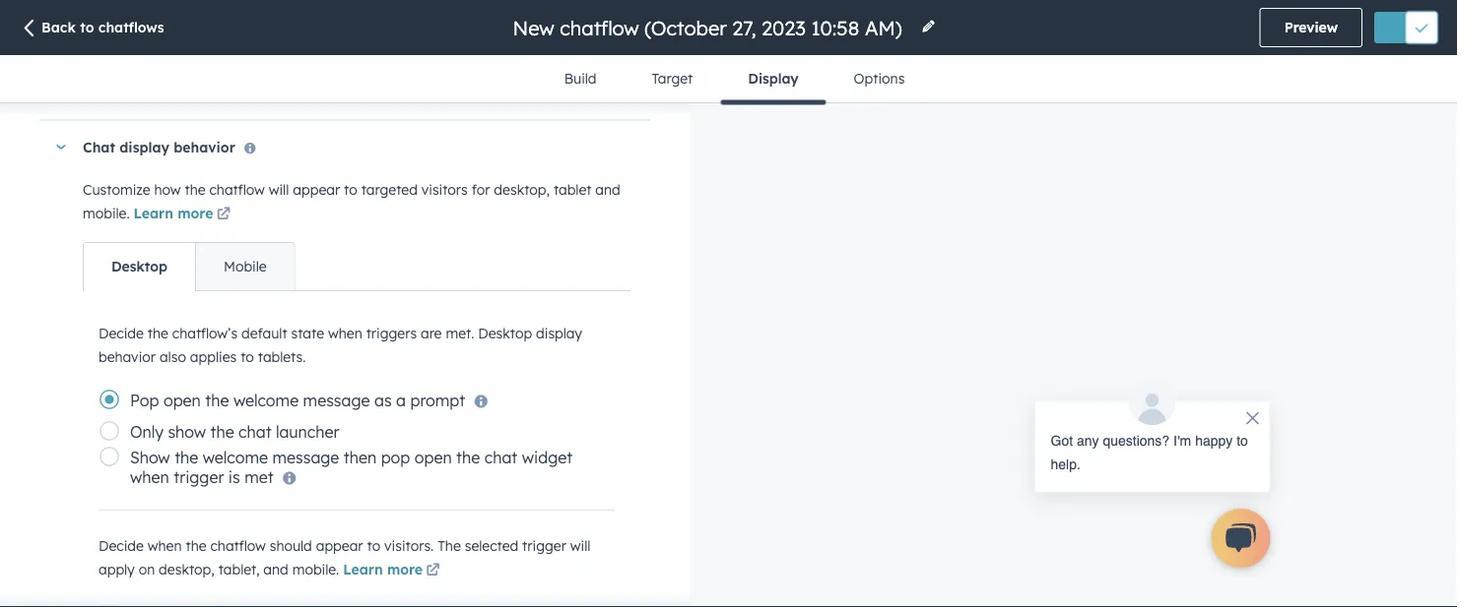 Task type: describe. For each thing, give the bounding box(es) containing it.
tablets.
[[258, 349, 306, 366]]

tab panel containing pop open the welcome message as a prompt
[[83, 290, 630, 608]]

to inside decide when the chatflow should appear to visitors. the selected trigger will apply on desktop, tablet, and mobile.
[[367, 538, 380, 555]]

desktop, inside the customize how the chatflow will appear to targeted visitors for desktop, tablet and mobile.
[[494, 181, 550, 198]]

navigation containing build
[[537, 55, 932, 105]]

and inside decide when the chatflow should appear to visitors. the selected trigger will apply on desktop, tablet, and mobile.
[[263, 561, 288, 579]]

0 vertical spatial message
[[303, 391, 370, 411]]

tablet
[[554, 181, 592, 198]]

open inside show the welcome message then pop open the chat widget when trigger is met
[[415, 448, 452, 468]]

questions?
[[1103, 433, 1169, 449]]

target
[[652, 70, 693, 87]]

the inside decide when the chatflow should appear to visitors. the selected trigger will apply on desktop, tablet, and mobile.
[[186, 538, 206, 555]]

0 vertical spatial welcome
[[233, 391, 299, 411]]

will inside decide when the chatflow should appear to visitors. the selected trigger will apply on desktop, tablet, and mobile.
[[570, 538, 591, 555]]

caret image
[[55, 145, 67, 150]]

mobile. inside decide when the chatflow should appear to visitors. the selected trigger will apply on desktop, tablet, and mobile.
[[292, 561, 339, 579]]

display inside chat display behavior dropdown button
[[119, 139, 169, 156]]

learn for will
[[134, 204, 173, 222]]

mobile
[[224, 258, 267, 275]]

desktop inside tab list
[[111, 258, 167, 275]]

link opens in a new window image for when
[[426, 565, 440, 579]]

when inside decide the chatflow's default state when triggers are met. desktop display behavior also applies to tablets.
[[328, 325, 362, 342]]

to inside got any questions? i'm happy to help.
[[1237, 433, 1248, 449]]

0 vertical spatial open
[[163, 391, 201, 411]]

trigger inside decide when the chatflow should appear to visitors. the selected trigger will apply on desktop, tablet, and mobile.
[[522, 538, 566, 555]]

state
[[291, 325, 324, 342]]

on
[[139, 561, 155, 579]]

chat
[[83, 139, 115, 156]]

the inside the customize how the chatflow will appear to targeted visitors for desktop, tablet and mobile.
[[185, 181, 205, 198]]

desktop, inside decide when the chatflow should appear to visitors. the selected trigger will apply on desktop, tablet, and mobile.
[[159, 561, 215, 579]]

customize how the chatflow will appear to targeted visitors for desktop, tablet and mobile.
[[83, 181, 620, 222]]

decide when the chatflow should appear to visitors. the selected trigger will apply on desktop, tablet, and mobile.
[[99, 538, 591, 579]]

a
[[396, 391, 406, 411]]

show
[[130, 448, 170, 468]]

behavior inside chat display behavior dropdown button
[[174, 139, 235, 156]]

only
[[130, 422, 163, 442]]

launcher
[[276, 422, 339, 442]]

chatflow for will
[[209, 181, 265, 198]]

desktop link
[[84, 243, 195, 290]]

display button
[[720, 55, 826, 105]]

more for will
[[178, 204, 213, 222]]

back
[[41, 19, 76, 36]]

behavior inside decide the chatflow's default state when triggers are met. desktop display behavior also applies to tablets.
[[99, 349, 156, 366]]

appear for should
[[316, 538, 363, 555]]

appear for will
[[293, 181, 340, 198]]

met.
[[446, 325, 474, 342]]

customize
[[83, 181, 150, 198]]

chat display behavior button
[[39, 121, 630, 174]]

show
[[168, 422, 206, 442]]

also
[[159, 349, 186, 366]]

chatflows
[[98, 19, 164, 36]]

trigger inside show the welcome message then pop open the chat widget when trigger is met
[[174, 468, 224, 487]]

build button
[[537, 55, 624, 102]]

then
[[344, 448, 377, 468]]

display
[[748, 70, 799, 87]]

decide for decide the chatflow's default state when triggers are met. desktop display behavior also applies to tablets.
[[99, 325, 144, 342]]

learn more for will
[[134, 204, 213, 222]]

got any questions? i'm happy to help. button
[[1034, 378, 1270, 494]]

got
[[1051, 433, 1073, 449]]

got any questions? i'm happy to help. status
[[1051, 430, 1254, 477]]

0 vertical spatial chat
[[239, 422, 272, 442]]

back to chatflows button
[[20, 18, 164, 40]]

visitors.
[[384, 538, 434, 555]]

message inside show the welcome message then pop open the chat widget when trigger is met
[[272, 448, 339, 468]]

display inside decide the chatflow's default state when triggers are met. desktop display behavior also applies to tablets.
[[536, 325, 582, 342]]

more for should
[[387, 561, 423, 579]]

to inside button
[[80, 19, 94, 36]]



Task type: vqa. For each thing, say whether or not it's contained in the screenshot.
PROMPT
yes



Task type: locate. For each thing, give the bounding box(es) containing it.
chat left widget
[[484, 448, 517, 468]]

link opens in a new window image for how
[[217, 208, 230, 222]]

1 vertical spatial trigger
[[522, 538, 566, 555]]

0 horizontal spatial will
[[269, 181, 289, 198]]

0 horizontal spatial desktop
[[111, 258, 167, 275]]

0 horizontal spatial learn more
[[134, 204, 213, 222]]

0 vertical spatial learn more
[[134, 204, 213, 222]]

mobile.
[[83, 204, 130, 222], [292, 561, 339, 579]]

should
[[270, 538, 312, 555]]

chatflow right how
[[209, 181, 265, 198]]

0 horizontal spatial chat
[[239, 422, 272, 442]]

i'm
[[1173, 433, 1191, 449]]

to left visitors.
[[367, 538, 380, 555]]

1 horizontal spatial will
[[570, 538, 591, 555]]

0 vertical spatial mobile.
[[83, 204, 130, 222]]

learn more for should
[[343, 561, 423, 579]]

happy
[[1195, 433, 1233, 449]]

when up on
[[148, 538, 182, 555]]

for
[[472, 181, 490, 198]]

1 horizontal spatial behavior
[[174, 139, 235, 156]]

0 horizontal spatial learn
[[134, 204, 173, 222]]

open right pop
[[415, 448, 452, 468]]

when inside show the welcome message then pop open the chat widget when trigger is met
[[130, 468, 169, 487]]

apply
[[99, 561, 135, 579]]

tab list
[[83, 242, 295, 291]]

1 decide from the top
[[99, 325, 144, 342]]

1 horizontal spatial learn
[[343, 561, 383, 579]]

message down launcher
[[272, 448, 339, 468]]

1 horizontal spatial display
[[536, 325, 582, 342]]

mobile. down should at the left bottom of the page
[[292, 561, 339, 579]]

when
[[328, 325, 362, 342], [130, 468, 169, 487], [148, 538, 182, 555]]

any
[[1077, 433, 1099, 449]]

tablet,
[[218, 561, 259, 579]]

preview button
[[1260, 8, 1362, 47]]

to down default
[[241, 349, 254, 366]]

0 vertical spatial and
[[595, 181, 620, 198]]

1 vertical spatial desktop
[[478, 325, 532, 342]]

to left targeted
[[344, 181, 357, 198]]

display
[[119, 139, 169, 156], [536, 325, 582, 342]]

1 horizontal spatial desktop
[[478, 325, 532, 342]]

learn more link down how
[[134, 203, 234, 226]]

1 vertical spatial welcome
[[203, 448, 268, 468]]

desktop down customize
[[111, 258, 167, 275]]

will
[[269, 181, 289, 198], [570, 538, 591, 555]]

1 horizontal spatial more
[[387, 561, 423, 579]]

0 horizontal spatial more
[[178, 204, 213, 222]]

link opens in a new window image
[[426, 560, 440, 584]]

trigger left is
[[174, 468, 224, 487]]

show the welcome message then pop open the chat widget when trigger is met
[[130, 448, 572, 487]]

trigger
[[174, 468, 224, 487], [522, 538, 566, 555]]

got any questions? i'm happy to help.
[[1051, 433, 1248, 473]]

1 vertical spatial when
[[130, 468, 169, 487]]

welcome up only show the chat launcher
[[233, 391, 299, 411]]

as
[[374, 391, 392, 411]]

when down only
[[130, 468, 169, 487]]

behavior up how
[[174, 139, 235, 156]]

chatflow inside decide when the chatflow should appear to visitors. the selected trigger will apply on desktop, tablet, and mobile.
[[210, 538, 266, 555]]

to inside the customize how the chatflow will appear to targeted visitors for desktop, tablet and mobile.
[[344, 181, 357, 198]]

appear inside the customize how the chatflow will appear to targeted visitors for desktop, tablet and mobile.
[[293, 181, 340, 198]]

learn
[[134, 204, 173, 222], [343, 561, 383, 579]]

decide down desktop link at left
[[99, 325, 144, 342]]

pop
[[130, 391, 159, 411]]

1 vertical spatial mobile.
[[292, 561, 339, 579]]

0 vertical spatial when
[[328, 325, 362, 342]]

mobile link
[[195, 243, 294, 290]]

decide inside decide the chatflow's default state when triggers are met. desktop display behavior also applies to tablets.
[[99, 325, 144, 342]]

1 vertical spatial chat
[[484, 448, 517, 468]]

open up show
[[163, 391, 201, 411]]

1 vertical spatial open
[[415, 448, 452, 468]]

build
[[564, 70, 597, 87]]

chatflow inside the customize how the chatflow will appear to targeted visitors for desktop, tablet and mobile.
[[209, 181, 265, 198]]

more down visitors.
[[387, 561, 423, 579]]

options
[[854, 70, 905, 87]]

visitors
[[421, 181, 468, 198]]

learn more link
[[134, 203, 234, 226], [343, 560, 443, 584]]

2 vertical spatial when
[[148, 538, 182, 555]]

2 decide from the top
[[99, 538, 144, 555]]

0 vertical spatial display
[[119, 139, 169, 156]]

1 vertical spatial message
[[272, 448, 339, 468]]

welcome message status
[[1014, 378, 1270, 494]]

learn left link opens in a new window icon at the left of the page
[[343, 561, 383, 579]]

0 vertical spatial learn
[[134, 204, 173, 222]]

welcome down only show the chat launcher
[[203, 448, 268, 468]]

how
[[154, 181, 181, 198]]

open
[[163, 391, 201, 411], [415, 448, 452, 468]]

1 horizontal spatial and
[[595, 181, 620, 198]]

learn more link for should
[[343, 560, 443, 584]]

message
[[303, 391, 370, 411], [272, 448, 339, 468]]

1 horizontal spatial mobile.
[[292, 561, 339, 579]]

None field
[[511, 14, 909, 41]]

widget
[[522, 448, 572, 468]]

chatflow up the tablet,
[[210, 538, 266, 555]]

decide the chatflow's default state when triggers are met. desktop display behavior also applies to tablets.
[[99, 325, 582, 366]]

back to chatflows
[[41, 19, 164, 36]]

learn more inside 'tab panel'
[[343, 561, 423, 579]]

0 vertical spatial appear
[[293, 181, 340, 198]]

chat inside show the welcome message then pop open the chat widget when trigger is met
[[484, 448, 517, 468]]

more
[[178, 204, 213, 222], [387, 561, 423, 579]]

0 horizontal spatial behavior
[[99, 349, 156, 366]]

welcome
[[233, 391, 299, 411], [203, 448, 268, 468]]

chatflow's
[[172, 325, 238, 342]]

0 vertical spatial trigger
[[174, 468, 224, 487]]

0 horizontal spatial display
[[119, 139, 169, 156]]

1 horizontal spatial learn more
[[343, 561, 423, 579]]

desktop inside decide the chatflow's default state when triggers are met. desktop display behavior also applies to tablets.
[[478, 325, 532, 342]]

decide up the 'apply'
[[99, 538, 144, 555]]

and down should at the left bottom of the page
[[263, 561, 288, 579]]

1 horizontal spatial trigger
[[522, 538, 566, 555]]

0 horizontal spatial and
[[263, 561, 288, 579]]

target button
[[624, 55, 720, 102]]

desktop, right for in the top left of the page
[[494, 181, 550, 198]]

the inside decide the chatflow's default state when triggers are met. desktop display behavior also applies to tablets.
[[148, 325, 168, 342]]

to inside decide the chatflow's default state when triggers are met. desktop display behavior also applies to tablets.
[[241, 349, 254, 366]]

1 horizontal spatial learn more link
[[343, 560, 443, 584]]

chat up met
[[239, 422, 272, 442]]

1 vertical spatial desktop,
[[159, 561, 215, 579]]

0 vertical spatial behavior
[[174, 139, 235, 156]]

learn more
[[134, 204, 213, 222], [343, 561, 423, 579]]

1 vertical spatial chatflow
[[210, 538, 266, 555]]

learn more link for will
[[134, 203, 234, 226]]

0 vertical spatial will
[[269, 181, 289, 198]]

1 vertical spatial learn
[[343, 561, 383, 579]]

will inside the customize how the chatflow will appear to targeted visitors for desktop, tablet and mobile.
[[269, 181, 289, 198]]

0 horizontal spatial open
[[163, 391, 201, 411]]

chatflow
[[209, 181, 265, 198], [210, 538, 266, 555]]

0 horizontal spatial desktop,
[[159, 561, 215, 579]]

to right 'back' at left top
[[80, 19, 94, 36]]

desktop right met.
[[478, 325, 532, 342]]

0 vertical spatial desktop,
[[494, 181, 550, 198]]

selected
[[465, 538, 518, 555]]

welcome inside show the welcome message then pop open the chat widget when trigger is met
[[203, 448, 268, 468]]

will down chat display behavior dropdown button
[[269, 181, 289, 198]]

1 horizontal spatial chat
[[484, 448, 517, 468]]

the
[[438, 538, 461, 555]]

are
[[421, 325, 442, 342]]

1 horizontal spatial desktop,
[[494, 181, 550, 198]]

and
[[595, 181, 620, 198], [263, 561, 288, 579]]

behavior
[[174, 139, 235, 156], [99, 349, 156, 366]]

pop
[[381, 448, 410, 468]]

message up launcher
[[303, 391, 370, 411]]

link opens in a new window image
[[217, 203, 230, 226], [217, 208, 230, 222], [426, 565, 440, 579]]

preview
[[1284, 19, 1338, 36]]

more down how
[[178, 204, 213, 222]]

when inside decide when the chatflow should appear to visitors. the selected trigger will apply on desktop, tablet, and mobile.
[[148, 538, 182, 555]]

navigation
[[537, 55, 932, 105]]

appear right should at the left bottom of the page
[[316, 538, 363, 555]]

help.
[[1051, 457, 1081, 473]]

default
[[241, 325, 287, 342]]

1 vertical spatial learn more
[[343, 561, 423, 579]]

1 vertical spatial more
[[387, 561, 423, 579]]

when right state on the left bottom of the page
[[328, 325, 362, 342]]

learn more link down visitors.
[[343, 560, 443, 584]]

decide inside decide when the chatflow should appear to visitors. the selected trigger will apply on desktop, tablet, and mobile.
[[99, 538, 144, 555]]

link opens in a new window image inside 'tab panel'
[[426, 565, 440, 579]]

appear
[[293, 181, 340, 198], [316, 538, 363, 555]]

trigger right selected
[[522, 538, 566, 555]]

1 vertical spatial behavior
[[99, 349, 156, 366]]

0 horizontal spatial learn more link
[[134, 203, 234, 226]]

to
[[80, 19, 94, 36], [344, 181, 357, 198], [241, 349, 254, 366], [1237, 433, 1248, 449], [367, 538, 380, 555]]

1 vertical spatial decide
[[99, 538, 144, 555]]

met
[[244, 468, 274, 487]]

learn inside 'tab panel'
[[343, 561, 383, 579]]

chat display behavior
[[83, 139, 235, 156]]

tab list containing desktop
[[83, 242, 295, 291]]

0 vertical spatial desktop
[[111, 258, 167, 275]]

mobile. down customize
[[83, 204, 130, 222]]

is
[[228, 468, 240, 487]]

chatflow for should
[[210, 538, 266, 555]]

1 vertical spatial display
[[536, 325, 582, 342]]

learn for should
[[343, 561, 383, 579]]

tab panel
[[83, 290, 630, 608]]

1 vertical spatial and
[[263, 561, 288, 579]]

0 vertical spatial chatflow
[[209, 181, 265, 198]]

applies
[[190, 349, 237, 366]]

appear inside decide when the chatflow should appear to visitors. the selected trigger will apply on desktop, tablet, and mobile.
[[316, 538, 363, 555]]

learn more down how
[[134, 204, 213, 222]]

1 horizontal spatial open
[[415, 448, 452, 468]]

only show the chat launcher
[[130, 422, 339, 442]]

learn down how
[[134, 204, 173, 222]]

learn more down visitors.
[[343, 561, 423, 579]]

desktop,
[[494, 181, 550, 198], [159, 561, 215, 579]]

the
[[185, 181, 205, 198], [148, 325, 168, 342], [205, 391, 229, 411], [210, 422, 234, 442], [175, 448, 198, 468], [456, 448, 480, 468], [186, 538, 206, 555]]

to right the happy at bottom right
[[1237, 433, 1248, 449]]

triggers
[[366, 325, 417, 342]]

and right "tablet" at the top left of page
[[595, 181, 620, 198]]

options button
[[826, 55, 932, 102]]

desktop
[[111, 258, 167, 275], [478, 325, 532, 342]]

decide
[[99, 325, 144, 342], [99, 538, 144, 555]]

mobile. inside the customize how the chatflow will appear to targeted visitors for desktop, tablet and mobile.
[[83, 204, 130, 222]]

0 vertical spatial learn more link
[[134, 203, 234, 226]]

appear down chat display behavior dropdown button
[[293, 181, 340, 198]]

will right selected
[[570, 538, 591, 555]]

chat
[[239, 422, 272, 442], [484, 448, 517, 468]]

1 vertical spatial appear
[[316, 538, 363, 555]]

targeted
[[361, 181, 418, 198]]

0 horizontal spatial trigger
[[174, 468, 224, 487]]

behavior left 'also'
[[99, 349, 156, 366]]

1 vertical spatial learn more link
[[343, 560, 443, 584]]

0 vertical spatial decide
[[99, 325, 144, 342]]

and inside the customize how the chatflow will appear to targeted visitors for desktop, tablet and mobile.
[[595, 181, 620, 198]]

decide for decide when the chatflow should appear to visitors. the selected trigger will apply on desktop, tablet, and mobile.
[[99, 538, 144, 555]]

0 horizontal spatial mobile.
[[83, 204, 130, 222]]

1 vertical spatial will
[[570, 538, 591, 555]]

0 vertical spatial more
[[178, 204, 213, 222]]

pop open the welcome message as a prompt
[[130, 391, 465, 411]]

prompt
[[410, 391, 465, 411]]

desktop, right on
[[159, 561, 215, 579]]



